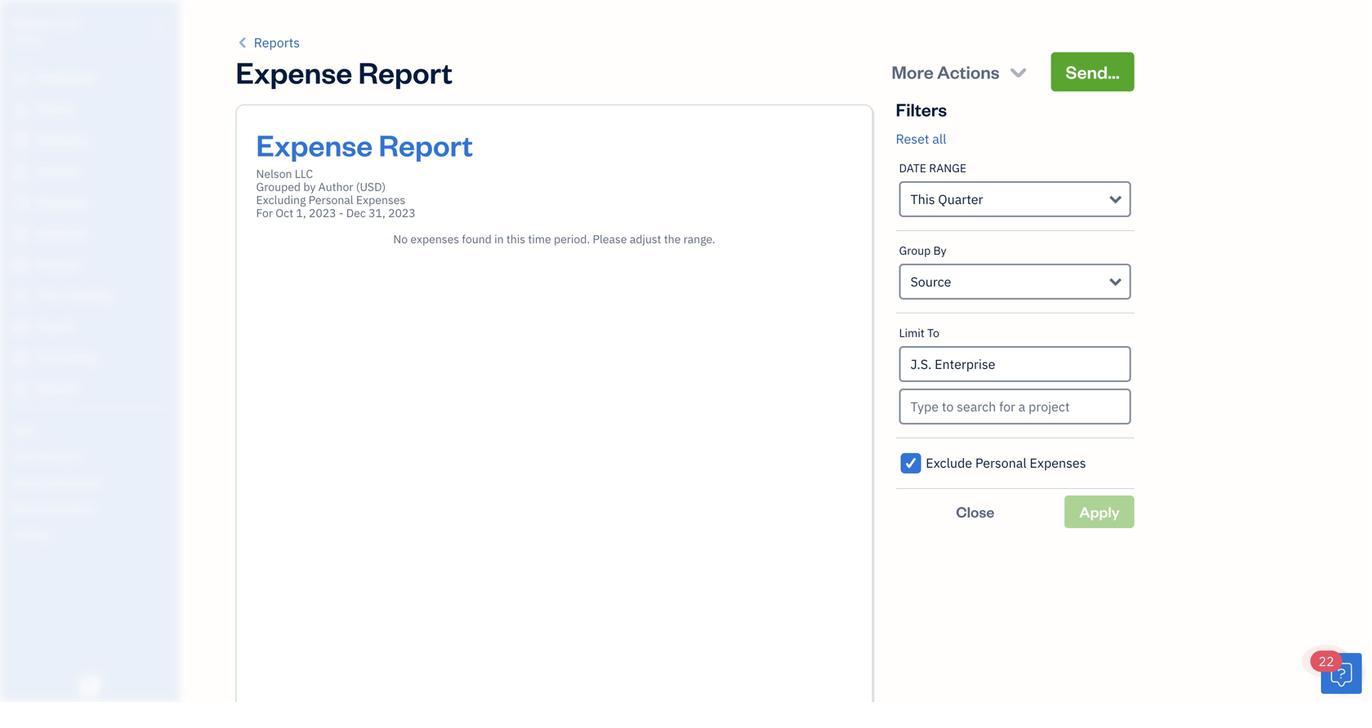 Task type: locate. For each thing, give the bounding box(es) containing it.
1 vertical spatial expenses
[[1030, 455, 1086, 472]]

personal left (
[[309, 192, 353, 208]]

the
[[664, 232, 681, 247]]

2023 left -
[[309, 206, 336, 221]]

source
[[911, 273, 951, 290]]

0 vertical spatial llc
[[58, 14, 79, 31]]

1 vertical spatial llc
[[295, 166, 313, 181]]

1 horizontal spatial personal
[[976, 455, 1027, 472]]

0 horizontal spatial 2023
[[309, 206, 336, 221]]

apps image
[[12, 423, 175, 436]]

freshbooks image
[[77, 677, 103, 696]]

please
[[593, 232, 627, 247]]

expenses
[[356, 192, 405, 208], [1030, 455, 1086, 472]]

2 2023 from the left
[[388, 206, 416, 221]]

report for expense report
[[358, 52, 453, 91]]

expense down reports
[[236, 52, 352, 91]]

period.
[[554, 232, 590, 247]]

personal
[[309, 192, 353, 208], [976, 455, 1027, 472]]

nelson up excluding
[[256, 166, 292, 181]]

all
[[933, 130, 947, 147]]

expense for expense report nelson llc grouped by author ( usd ) excluding personal expenses for oct 1, 2023 - dec 31, 2023
[[256, 125, 373, 164]]

no
[[393, 232, 408, 247]]

time
[[528, 232, 551, 247]]

reset all
[[896, 130, 947, 147]]

in
[[494, 232, 504, 247]]

group by
[[899, 243, 947, 258]]

group by element
[[896, 231, 1135, 314]]

)
[[382, 179, 386, 194]]

0 horizontal spatial llc
[[58, 14, 79, 31]]

chart image
[[11, 351, 30, 367]]

usd
[[360, 179, 382, 194]]

limit
[[899, 326, 925, 341]]

llc inside the expense report nelson llc grouped by author ( usd ) excluding personal expenses for oct 1, 2023 - dec 31, 2023
[[295, 166, 313, 181]]

items and services image
[[12, 476, 175, 489]]

adjust
[[630, 232, 661, 247]]

limit to
[[899, 326, 940, 341]]

team members image
[[12, 449, 175, 462]]

author
[[318, 179, 353, 194]]

0 vertical spatial report
[[358, 52, 453, 91]]

2023
[[309, 206, 336, 221], [388, 206, 416, 221]]

Group By field
[[899, 264, 1131, 300]]

1 horizontal spatial expenses
[[1030, 455, 1086, 472]]

by
[[303, 179, 316, 194]]

check image
[[904, 455, 919, 471]]

0 vertical spatial nelson
[[13, 14, 55, 31]]

report inside the expense report nelson llc grouped by author ( usd ) excluding personal expenses for oct 1, 2023 - dec 31, 2023
[[379, 125, 473, 164]]

by
[[934, 243, 947, 258]]

0 vertical spatial expense
[[236, 52, 352, 91]]

reset
[[896, 130, 929, 147]]

1 horizontal spatial llc
[[295, 166, 313, 181]]

report
[[358, 52, 453, 91], [379, 125, 473, 164]]

grouped
[[256, 179, 301, 194]]

0 vertical spatial expenses
[[356, 192, 405, 208]]

(
[[356, 179, 360, 194]]

1 horizontal spatial nelson
[[256, 166, 292, 181]]

expenses
[[411, 232, 459, 247]]

1 2023 from the left
[[309, 206, 336, 221]]

close button
[[896, 496, 1055, 529]]

0 horizontal spatial personal
[[309, 192, 353, 208]]

1 horizontal spatial 2023
[[388, 206, 416, 221]]

more
[[892, 60, 934, 83]]

bank connections image
[[12, 502, 175, 515]]

expense
[[236, 52, 352, 91], [256, 125, 373, 164]]

reset all button
[[896, 129, 947, 149]]

nelson up owner
[[13, 14, 55, 31]]

0 vertical spatial personal
[[309, 192, 353, 208]]

nelson inside the expense report nelson llc grouped by author ( usd ) excluding personal expenses for oct 1, 2023 - dec 31, 2023
[[256, 166, 292, 181]]

2023 right the '31,'
[[388, 206, 416, 221]]

llc
[[58, 14, 79, 31], [295, 166, 313, 181]]

expense report
[[236, 52, 453, 91]]

0 horizontal spatial nelson
[[13, 14, 55, 31]]

personal right the exclude
[[976, 455, 1027, 472]]

close
[[956, 503, 995, 522]]

1 vertical spatial expense
[[256, 125, 373, 164]]

1 vertical spatial report
[[379, 125, 473, 164]]

nelson
[[13, 14, 55, 31], [256, 166, 292, 181]]

0 horizontal spatial expenses
[[356, 192, 405, 208]]

main element
[[0, 0, 221, 703]]

expense inside the expense report nelson llc grouped by author ( usd ) excluding personal expenses for oct 1, 2023 - dec 31, 2023
[[256, 125, 373, 164]]

1 vertical spatial nelson
[[256, 166, 292, 181]]

limit to element
[[896, 314, 1135, 439]]

expense up by
[[256, 125, 373, 164]]



Task type: vqa. For each thing, say whether or not it's contained in the screenshot.
Make
no



Task type: describe. For each thing, give the bounding box(es) containing it.
this quarter
[[911, 191, 983, 208]]

personal inside the expense report nelson llc grouped by author ( usd ) excluding personal expenses for oct 1, 2023 - dec 31, 2023
[[309, 192, 353, 208]]

oct
[[276, 206, 293, 221]]

report image
[[11, 382, 30, 398]]

project image
[[11, 257, 30, 274]]

chevronleft image
[[236, 33, 251, 52]]

excluding
[[256, 192, 306, 208]]

resource center badge image
[[1321, 654, 1362, 695]]

settings image
[[12, 528, 175, 541]]

expense image
[[11, 226, 30, 243]]

send…
[[1066, 60, 1120, 83]]

nelson inside nelson llc owner
[[13, 14, 55, 31]]

actions
[[937, 60, 1000, 83]]

exclude personal expenses
[[926, 455, 1086, 472]]

exclude
[[926, 455, 972, 472]]

dashboard image
[[11, 71, 30, 87]]

expense report nelson llc grouped by author ( usd ) excluding personal expenses for oct 1, 2023 - dec 31, 2023
[[256, 125, 473, 221]]

report for expense report nelson llc grouped by author ( usd ) excluding personal expenses for oct 1, 2023 - dec 31, 2023
[[379, 125, 473, 164]]

for
[[256, 206, 273, 221]]

send… button
[[1051, 52, 1135, 92]]

client image
[[11, 102, 30, 118]]

chevrondown image
[[1007, 60, 1030, 83]]

to
[[927, 326, 940, 341]]

owner
[[13, 33, 43, 46]]

group
[[899, 243, 931, 258]]

date range
[[899, 161, 967, 176]]

expenses inside the expense report nelson llc grouped by author ( usd ) excluding personal expenses for oct 1, 2023 - dec 31, 2023
[[356, 192, 405, 208]]

expense for expense report
[[236, 52, 352, 91]]

this
[[911, 191, 935, 208]]

22 button
[[1311, 651, 1362, 695]]

more actions button
[[877, 52, 1045, 92]]

Project text field
[[901, 391, 1130, 423]]

found
[[462, 232, 492, 247]]

filters
[[896, 98, 947, 121]]

nelson llc owner
[[13, 14, 79, 46]]

quarter
[[938, 191, 983, 208]]

Client text field
[[901, 348, 1130, 381]]

invoice image
[[11, 164, 30, 181]]

1,
[[296, 206, 306, 221]]

dec
[[346, 206, 366, 221]]

Date Range field
[[899, 181, 1131, 217]]

date
[[899, 161, 927, 176]]

-
[[339, 206, 344, 221]]

llc inside nelson llc owner
[[58, 14, 79, 31]]

range
[[929, 161, 967, 176]]

money image
[[11, 319, 30, 336]]

reports button
[[236, 33, 300, 52]]

31,
[[369, 206, 386, 221]]

more actions
[[892, 60, 1000, 83]]

1 vertical spatial personal
[[976, 455, 1027, 472]]

range.
[[684, 232, 715, 247]]

date range element
[[896, 149, 1135, 231]]

this
[[506, 232, 525, 247]]

payment image
[[11, 195, 30, 212]]

22
[[1319, 653, 1335, 670]]

reports
[[254, 34, 300, 51]]

no expenses found in this time period. please adjust the range.
[[393, 232, 715, 247]]

timer image
[[11, 288, 30, 305]]

estimate image
[[11, 133, 30, 150]]



